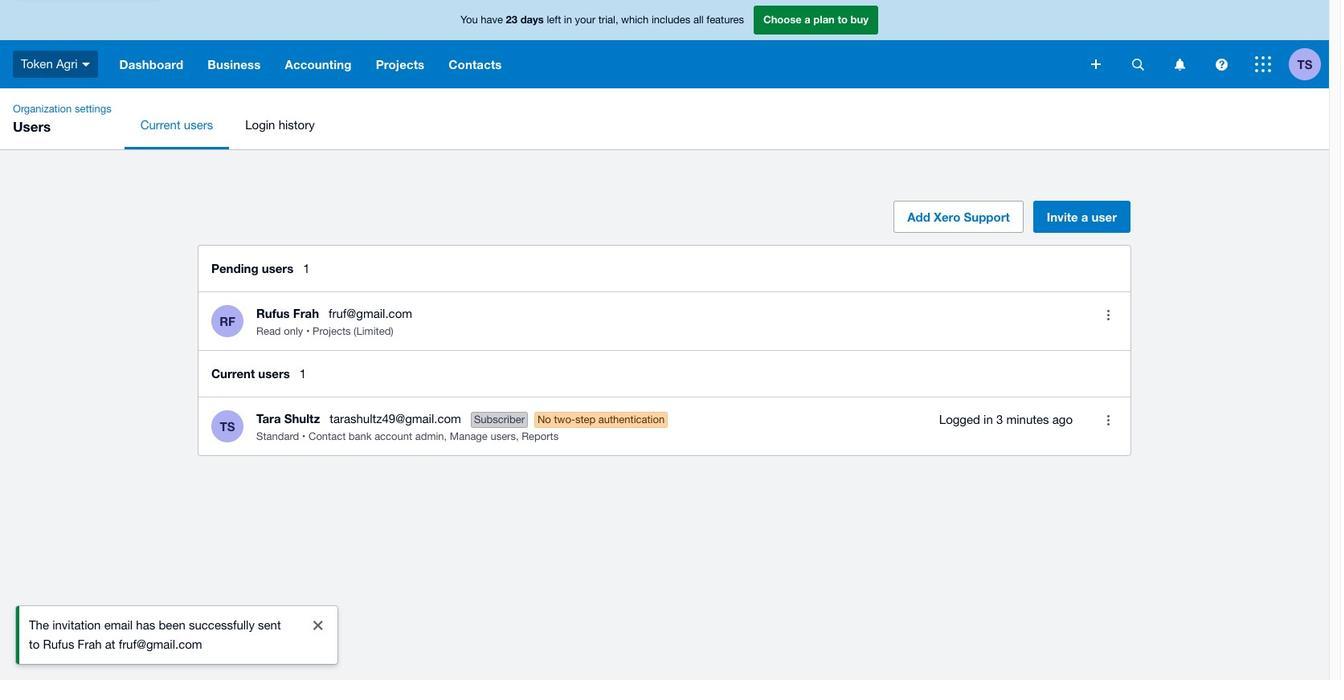 Task type: locate. For each thing, give the bounding box(es) containing it.
0 horizontal spatial fruf@gmail.com
[[119, 638, 202, 652]]

has
[[136, 619, 155, 633]]

• right only
[[306, 325, 310, 337]]

1 vertical spatial more options image
[[1092, 404, 1125, 437]]

a
[[805, 13, 811, 26], [1082, 210, 1089, 224]]

to down the
[[29, 638, 40, 652]]

1 vertical spatial fruf@gmail.com
[[119, 638, 202, 652]]

projects
[[376, 57, 425, 72], [313, 325, 351, 337]]

0 horizontal spatial projects
[[313, 325, 351, 337]]

minutes
[[1007, 413, 1050, 427]]

dismiss image
[[314, 621, 323, 631]]

0 vertical spatial to
[[838, 13, 848, 26]]

contact
[[309, 430, 346, 443]]

current users
[[140, 118, 213, 132], [211, 367, 290, 381]]

rufus down "invitation"
[[43, 638, 74, 652]]

buy
[[851, 13, 869, 26]]

a inside banner
[[805, 13, 811, 26]]

•
[[306, 325, 310, 337], [302, 430, 306, 443]]

organization settings link
[[6, 101, 118, 117]]

1 horizontal spatial fruf@gmail.com
[[329, 307, 412, 320]]

1 horizontal spatial ts
[[1298, 57, 1313, 71]]

ts
[[1298, 57, 1313, 71], [220, 419, 235, 434]]

read only • projects (limited)
[[256, 325, 394, 337]]

1 horizontal spatial a
[[1082, 210, 1089, 224]]

projects button
[[364, 40, 437, 88]]

user
[[1092, 210, 1117, 224]]

includes
[[652, 14, 691, 26]]

users
[[184, 118, 213, 132], [262, 261, 294, 276], [258, 367, 290, 381], [491, 430, 516, 443]]

menu
[[124, 101, 1330, 150]]

1 horizontal spatial ,
[[516, 430, 519, 443]]

• down shultz
[[302, 430, 306, 443]]

1 horizontal spatial projects
[[376, 57, 425, 72]]

login history link
[[229, 101, 331, 150]]

0 vertical spatial fruf@gmail.com
[[329, 307, 412, 320]]

dashboard
[[119, 57, 184, 72]]

dismiss button
[[302, 610, 334, 642]]

1 up the rufus  frah
[[303, 262, 310, 276]]

0 vertical spatial frah
[[293, 306, 319, 320]]

current users down 'read'
[[211, 367, 290, 381]]

1 more options image from the top
[[1092, 299, 1125, 331]]

history
[[279, 118, 315, 132]]

0 horizontal spatial a
[[805, 13, 811, 26]]

1 vertical spatial •
[[302, 430, 306, 443]]

0 vertical spatial 1
[[303, 262, 310, 276]]

subscriber
[[474, 414, 525, 426]]

0 horizontal spatial rufus
[[43, 638, 74, 652]]

1 vertical spatial rufus
[[43, 638, 74, 652]]

0 vertical spatial current
[[140, 118, 181, 132]]

banner containing ts
[[0, 0, 1330, 88]]

0 horizontal spatial to
[[29, 638, 40, 652]]

agri
[[56, 57, 78, 71]]

0 horizontal spatial in
[[564, 14, 572, 26]]

1 vertical spatial current users
[[211, 367, 290, 381]]

xero
[[934, 210, 961, 224]]

0 vertical spatial rufus
[[256, 306, 290, 320]]

a for invite
[[1082, 210, 1089, 224]]

svg image
[[1132, 58, 1144, 70], [1216, 58, 1228, 70], [1092, 59, 1101, 69]]

frah up only
[[293, 306, 319, 320]]

rufus up 'read'
[[256, 306, 290, 320]]

1
[[303, 262, 310, 276], [300, 367, 306, 381]]

fruf@gmail.com up (limited)
[[329, 307, 412, 320]]

users left the login
[[184, 118, 213, 132]]

successfully
[[189, 619, 255, 633]]

0 horizontal spatial frah
[[78, 638, 102, 652]]

all
[[694, 14, 704, 26]]

current down dashboard
[[140, 118, 181, 132]]

a inside button
[[1082, 210, 1089, 224]]

0 vertical spatial ts
[[1298, 57, 1313, 71]]

more options image
[[1092, 299, 1125, 331], [1092, 404, 1125, 437]]

rufus
[[256, 306, 290, 320], [43, 638, 74, 652]]

users right pending
[[262, 261, 294, 276]]

1 vertical spatial to
[[29, 638, 40, 652]]

2 horizontal spatial svg image
[[1256, 56, 1272, 72]]

in right left
[[564, 14, 572, 26]]

to left the buy
[[838, 13, 848, 26]]

current
[[140, 118, 181, 132], [211, 367, 255, 381]]

settings
[[75, 103, 111, 115]]

left
[[547, 14, 561, 26]]

0 vertical spatial a
[[805, 13, 811, 26]]

1 horizontal spatial current
[[211, 367, 255, 381]]

current users down 'dashboard' link
[[140, 118, 213, 132]]

have
[[481, 14, 503, 26]]

current down rf
[[211, 367, 255, 381]]

invite
[[1047, 210, 1079, 224]]

1 horizontal spatial rufus
[[256, 306, 290, 320]]

1 vertical spatial 1
[[300, 367, 306, 381]]

frah inside the invitation email has been successfully sent to rufus  frah at fruf@gmail.com
[[78, 638, 102, 652]]

svg image inside token agri popup button
[[82, 63, 90, 67]]

0 vertical spatial projects
[[376, 57, 425, 72]]

,
[[444, 430, 447, 443], [516, 430, 519, 443]]

fruf@gmail.com down the been
[[119, 638, 202, 652]]

0 vertical spatial more options image
[[1092, 299, 1125, 331]]

0 vertical spatial in
[[564, 14, 572, 26]]

0 horizontal spatial ts
[[220, 419, 235, 434]]

1 horizontal spatial to
[[838, 13, 848, 26]]

, left reports
[[516, 430, 519, 443]]

1 vertical spatial frah
[[78, 638, 102, 652]]

0 vertical spatial •
[[306, 325, 310, 337]]

0 horizontal spatial svg image
[[1092, 59, 1101, 69]]

in left 3 at the bottom of the page
[[984, 413, 993, 427]]

logged in 3 minutes ago
[[940, 413, 1073, 427]]

in
[[564, 14, 572, 26], [984, 413, 993, 427]]

to
[[838, 13, 848, 26], [29, 638, 40, 652]]

standard
[[256, 430, 299, 443]]

frah left the at
[[78, 638, 102, 652]]

a for choose
[[805, 13, 811, 26]]

0 horizontal spatial svg image
[[82, 63, 90, 67]]

a left "user"
[[1082, 210, 1089, 224]]

token agri button
[[0, 40, 107, 88]]

1 vertical spatial in
[[984, 413, 993, 427]]

projects right only
[[313, 325, 351, 337]]

tara shultz
[[256, 411, 320, 426]]

a left plan
[[805, 13, 811, 26]]

1 , from the left
[[444, 430, 447, 443]]

1 vertical spatial a
[[1082, 210, 1089, 224]]

projects left contacts popup button
[[376, 57, 425, 72]]

users inside current users link
[[184, 118, 213, 132]]

dashboard link
[[107, 40, 196, 88]]

, left manage
[[444, 430, 447, 443]]

frah
[[293, 306, 319, 320], [78, 638, 102, 652]]

0 horizontal spatial ,
[[444, 430, 447, 443]]

current users link
[[124, 101, 229, 150]]

add xero support
[[908, 210, 1010, 224]]

logged
[[940, 413, 981, 427]]

banner
[[0, 0, 1330, 88]]

svg image
[[1256, 56, 1272, 72], [1175, 58, 1185, 70], [82, 63, 90, 67]]

1 vertical spatial current
[[211, 367, 255, 381]]

1 down only
[[300, 367, 306, 381]]

read
[[256, 325, 281, 337]]

at
[[105, 638, 115, 652]]



Task type: vqa. For each thing, say whether or not it's contained in the screenshot.
"dialog"
no



Task type: describe. For each thing, give the bounding box(es) containing it.
1 vertical spatial projects
[[313, 325, 351, 337]]

fruf@gmail.com inside the invitation email has been successfully sent to rufus  frah at fruf@gmail.com
[[119, 638, 202, 652]]

login history
[[245, 118, 315, 132]]

login
[[245, 118, 275, 132]]

choose
[[764, 13, 802, 26]]

rufus inside the invitation email has been successfully sent to rufus  frah at fruf@gmail.com
[[43, 638, 74, 652]]

business
[[208, 57, 261, 72]]

which
[[622, 14, 649, 26]]

rf
[[220, 314, 235, 328]]

no two-step authentication
[[538, 414, 665, 426]]

menu containing current users
[[124, 101, 1330, 150]]

authentication
[[599, 414, 665, 426]]

2 horizontal spatial svg image
[[1216, 58, 1228, 70]]

2 , from the left
[[516, 430, 519, 443]]

1 for current users
[[300, 367, 306, 381]]

users
[[13, 118, 51, 135]]

features
[[707, 14, 744, 26]]

token
[[21, 57, 53, 71]]

invite a user button
[[1034, 201, 1131, 233]]

the invitation email has been successfully sent to rufus  frah at fruf@gmail.com
[[29, 619, 281, 652]]

users down subscriber
[[491, 430, 516, 443]]

to inside the invitation email has been successfully sent to rufus  frah at fruf@gmail.com
[[29, 638, 40, 652]]

ts button
[[1289, 40, 1330, 88]]

1 horizontal spatial svg image
[[1132, 58, 1144, 70]]

add xero support button
[[894, 201, 1024, 233]]

account
[[375, 430, 412, 443]]

your
[[575, 14, 596, 26]]

pending
[[211, 261, 259, 276]]

tarashultz49@gmail.com
[[330, 412, 461, 426]]

contacts
[[449, 57, 502, 72]]

step
[[576, 414, 596, 426]]

reports
[[522, 430, 559, 443]]

1 horizontal spatial frah
[[293, 306, 319, 320]]

email
[[104, 619, 133, 633]]

contacts button
[[437, 40, 514, 88]]

accounting button
[[273, 40, 364, 88]]

23
[[506, 13, 518, 26]]

standard • contact bank account admin , manage users , reports
[[256, 430, 559, 443]]

(limited)
[[354, 325, 394, 337]]

0 horizontal spatial current
[[140, 118, 181, 132]]

0 vertical spatial current users
[[140, 118, 213, 132]]

choose a plan to buy
[[764, 13, 869, 26]]

add
[[908, 210, 931, 224]]

days
[[521, 13, 544, 26]]

bank
[[349, 430, 372, 443]]

only
[[284, 325, 303, 337]]

admin
[[415, 430, 444, 443]]

3
[[997, 413, 1004, 427]]

invite a user
[[1047, 210, 1117, 224]]

you have 23 days left in your trial, which includes all features
[[461, 13, 744, 26]]

been
[[159, 619, 186, 633]]

sent
[[258, 619, 281, 633]]

1 horizontal spatial svg image
[[1175, 58, 1185, 70]]

rufus  frah
[[256, 306, 319, 320]]

the
[[29, 619, 49, 633]]

no
[[538, 414, 551, 426]]

support
[[964, 210, 1010, 224]]

organization
[[13, 103, 72, 115]]

you
[[461, 14, 478, 26]]

two-
[[554, 414, 576, 426]]

token agri
[[21, 57, 78, 71]]

the invitation email has been successfully sent to rufus  frah at fruf@gmail.com alert
[[16, 607, 338, 665]]

1 horizontal spatial in
[[984, 413, 993, 427]]

users down 'read'
[[258, 367, 290, 381]]

1 for pending users
[[303, 262, 310, 276]]

shultz
[[284, 411, 320, 426]]

invitation
[[52, 619, 101, 633]]

projects inside dropdown button
[[376, 57, 425, 72]]

tara
[[256, 411, 281, 426]]

organization settings users
[[13, 103, 111, 135]]

ts inside popup button
[[1298, 57, 1313, 71]]

plan
[[814, 13, 835, 26]]

accounting
[[285, 57, 352, 72]]

ago
[[1053, 413, 1073, 427]]

manage
[[450, 430, 488, 443]]

business button
[[196, 40, 273, 88]]

in inside you have 23 days left in your trial, which includes all features
[[564, 14, 572, 26]]

2 more options image from the top
[[1092, 404, 1125, 437]]

trial,
[[599, 14, 619, 26]]

pending users
[[211, 261, 294, 276]]

1 vertical spatial ts
[[220, 419, 235, 434]]



